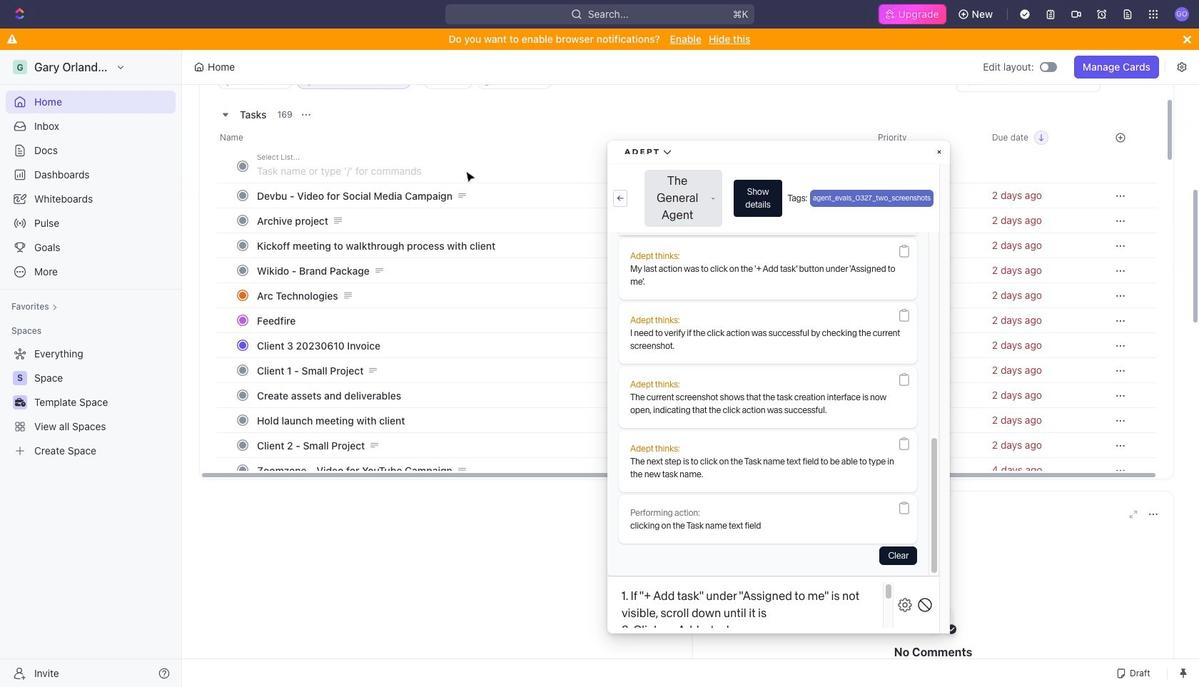 Task type: vqa. For each thing, say whether or not it's contained in the screenshot.
THE to the right
no



Task type: locate. For each thing, give the bounding box(es) containing it.
business time image
[[15, 398, 25, 407]]

Task name or type '/' for commands text field
[[257, 159, 674, 182]]

5 set priority image from the top
[[869, 358, 983, 383]]

tree
[[6, 343, 176, 463]]

1 set priority image from the top
[[869, 183, 983, 208]]

space, , element
[[13, 371, 27, 385]]

4 set priority image from the top
[[869, 308, 983, 333]]

3 set priority image from the top
[[869, 258, 983, 283]]

set priority image
[[869, 183, 983, 208], [869, 233, 983, 258], [869, 258, 983, 283], [869, 308, 983, 333], [869, 358, 983, 383], [869, 383, 983, 408], [869, 408, 983, 433], [869, 433, 983, 458], [869, 458, 983, 483]]



Task type: describe. For each thing, give the bounding box(es) containing it.
gary orlando's workspace, , element
[[13, 60, 27, 74]]

7 set priority image from the top
[[869, 408, 983, 433]]

9 set priority image from the top
[[869, 458, 983, 483]]

8 set priority image from the top
[[869, 433, 983, 458]]

tree inside sidebar navigation
[[6, 343, 176, 463]]

6 set priority image from the top
[[869, 383, 983, 408]]

sidebar navigation
[[0, 50, 185, 687]]

2 set priority image from the top
[[869, 233, 983, 258]]



